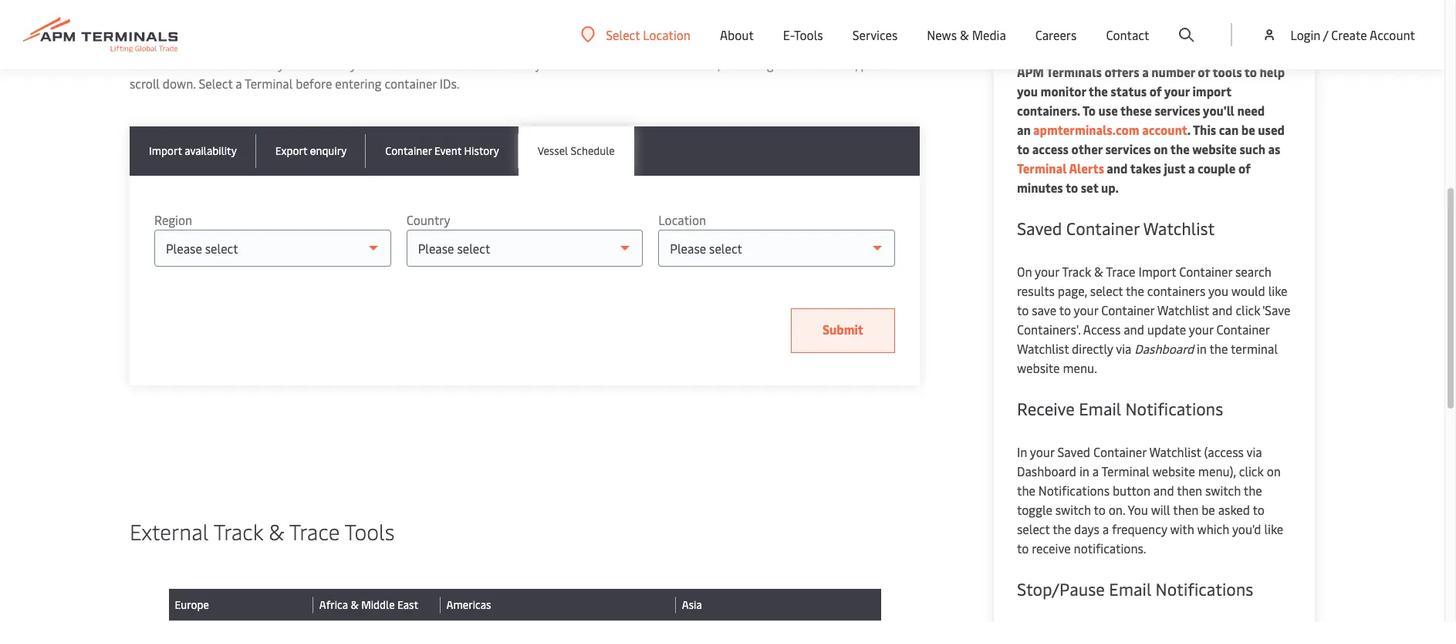 Task type: locate. For each thing, give the bounding box(es) containing it.
1 horizontal spatial other
[[1072, 140, 1103, 157]]

results
[[1017, 283, 1055, 300]]

this
[[1193, 121, 1217, 138]]

0 horizontal spatial in
[[1080, 463, 1090, 480]]

0 horizontal spatial select
[[199, 75, 233, 92]]

1 horizontal spatial services
[[1145, 10, 1222, 39]]

availability
[[185, 144, 237, 158]]

access
[[1033, 140, 1069, 157]]

the inside the apm terminals offers a number of tools to help you monitor the status of your import containers. to use these services you'll need an
[[1089, 83, 1108, 100]]

0 horizontal spatial tools
[[345, 517, 395, 547]]

to up you'd
[[1253, 502, 1265, 519]]

containers inside on your track & trace import container search results page, select the containers you would like to save to your container watchlist and click 'save containers'. access and update your container watchlist directly via
[[1148, 283, 1206, 300]]

0 vertical spatial click
[[1236, 302, 1261, 319]]

receive email notifications
[[1017, 398, 1224, 421]]

can
[[1219, 121, 1239, 138]]

2 vertical spatial terminal
[[1102, 463, 1150, 480]]

0 vertical spatial you
[[278, 56, 298, 73]]

1 horizontal spatial be
[[1242, 121, 1256, 138]]

be
[[1242, 121, 1256, 138], [1202, 502, 1216, 519]]

notifications for stop/pause email notifications
[[1156, 578, 1254, 601]]

0 vertical spatial dashboard
[[1135, 340, 1194, 357]]

1 horizontal spatial select
[[1091, 283, 1123, 300]]

in
[[1197, 340, 1207, 357], [1080, 463, 1090, 480]]

website inside . this can be used to access other services on the website such as terminal alerts
[[1193, 140, 1237, 157]]

will
[[1151, 502, 1171, 519]]

containers up container
[[378, 56, 436, 73]]

news & media button
[[927, 0, 1007, 69]]

0 vertical spatial other
[[633, 56, 662, 73]]

& inside on your track & trace import container search results page, select the containers you would like to save to your container watchlist and click 'save containers'. access and update your container watchlist directly via
[[1095, 263, 1104, 280]]

services
[[1155, 102, 1201, 119], [1106, 140, 1151, 157]]

0 horizontal spatial trace
[[289, 517, 340, 547]]

used
[[1259, 121, 1285, 138]]

services up the please
[[853, 26, 898, 43]]

1 vertical spatial email
[[1110, 578, 1152, 601]]

e-tools
[[783, 26, 823, 43]]

you left would
[[1209, 283, 1229, 300]]

0 vertical spatial switch
[[1206, 482, 1241, 499]]

you
[[1128, 502, 1149, 519]]

0 vertical spatial trace
[[1106, 263, 1136, 280]]

east
[[397, 598, 418, 613]]

in your saved container watchlist (access via dashboard in a terminal website menu), click on the notifications button and then switch the toggle switch to on. you will then be asked to select the days a frequency with which you'd like to receive notifications.
[[1017, 444, 1284, 557]]

and up up. on the right of page
[[1107, 160, 1128, 177]]

0 vertical spatial be
[[1242, 121, 1256, 138]]

you down apm
[[1017, 83, 1038, 100]]

a inside the apm terminals offers a number of tools to help you monitor the status of your import containers. to use these services you'll need an
[[1143, 63, 1149, 80]]

services up .
[[1155, 102, 1201, 119]]

website up will
[[1153, 463, 1196, 480]]

container inside in your saved container watchlist (access via dashboard in a terminal website menu), click on the notifications button and then switch the toggle switch to on. you will then be asked to select the days a frequency with which you'd like to receive notifications.
[[1094, 444, 1147, 461]]

vessel schedule
[[538, 144, 615, 158]]

and up will
[[1154, 482, 1175, 499]]

1 horizontal spatial dashboard
[[1135, 340, 1194, 357]]

and down would
[[1213, 302, 1233, 319]]

0 horizontal spatial services
[[1106, 140, 1151, 157]]

update
[[1148, 321, 1187, 338]]

tools up the joint
[[794, 26, 823, 43]]

1 horizontal spatial tools
[[794, 26, 823, 43]]

asia
[[682, 598, 702, 613]]

1 vertical spatial select
[[1017, 521, 1050, 538]]

dashboard down in
[[1017, 463, 1077, 480]]

frequency
[[1112, 521, 1168, 538]]

select inside our global t&t tool allows you to check your containers located at our major terminals. for other terminals, including joint ventures, please scroll down. select a terminal before entering container ids.
[[199, 75, 233, 92]]

you right allows
[[278, 56, 298, 73]]

track right external
[[214, 517, 263, 547]]

0 vertical spatial email
[[1079, 398, 1122, 421]]

apmterminals.com account
[[1031, 121, 1188, 138]]

0 vertical spatial then
[[1177, 482, 1203, 499]]

1 vertical spatial dashboard
[[1017, 463, 1077, 480]]

1 vertical spatial via
[[1247, 444, 1263, 461]]

0 horizontal spatial containers
[[378, 56, 436, 73]]

scroll
[[130, 75, 160, 92]]

the inside in the terminal website menu.
[[1210, 340, 1229, 357]]

terminal
[[245, 75, 293, 92], [1017, 160, 1067, 177], [1102, 463, 1150, 480]]

0 horizontal spatial import
[[149, 144, 182, 158]]

1 vertical spatial website
[[1017, 360, 1060, 377]]

major
[[519, 56, 551, 73]]

0 horizontal spatial dashboard
[[1017, 463, 1077, 480]]

1 vertical spatial terminal
[[1017, 160, 1067, 177]]

account
[[1143, 121, 1188, 138]]

the left terminal
[[1210, 340, 1229, 357]]

containers inside our global t&t tool allows you to check your containers located at our major terminals. for other terminals, including joint ventures, please scroll down. select a terminal before entering container ids.
[[378, 56, 436, 73]]

select down toggle
[[1017, 521, 1050, 538]]

the up to
[[1089, 83, 1108, 100]]

1 vertical spatial then
[[1174, 502, 1199, 519]]

the right page,
[[1126, 283, 1145, 300]]

saved down minutes
[[1017, 217, 1063, 240]]

minutes
[[1017, 179, 1064, 196]]

tools
[[794, 26, 823, 43], [345, 517, 395, 547]]

in up days
[[1080, 463, 1090, 480]]

trace down saved container watchlist
[[1106, 263, 1136, 280]]

saved down receive
[[1058, 444, 1091, 461]]

1 vertical spatial be
[[1202, 502, 1216, 519]]

select inside in your saved container watchlist (access via dashboard in a terminal website menu), click on the notifications button and then switch the toggle switch to on. you will then be asked to select the days a frequency with which you'd like to receive notifications.
[[1017, 521, 1050, 538]]

website inside in the terminal website menu.
[[1017, 360, 1060, 377]]

switch up days
[[1056, 502, 1092, 519]]

directly
[[1072, 340, 1114, 357]]

careers button
[[1036, 0, 1077, 69]]

2 horizontal spatial you
[[1209, 283, 1229, 300]]

would
[[1232, 283, 1266, 300]]

to left the help
[[1245, 63, 1257, 80]]

1 vertical spatial select
[[199, 75, 233, 92]]

1 horizontal spatial you
[[1017, 83, 1038, 100]]

of up import
[[1198, 63, 1211, 80]]

0 vertical spatial terminal
[[245, 75, 293, 92]]

2 vertical spatial notifications
[[1156, 578, 1254, 601]]

to left the set
[[1066, 179, 1079, 196]]

like up ''save'
[[1269, 283, 1288, 300]]

1 horizontal spatial containers
[[1148, 283, 1206, 300]]

0 vertical spatial import
[[149, 144, 182, 158]]

terminals,
[[665, 56, 720, 73]]

switch down menu),
[[1206, 482, 1241, 499]]

submit button
[[791, 309, 895, 354]]

1 vertical spatial in
[[1080, 463, 1090, 480]]

0 vertical spatial select
[[606, 26, 640, 43]]

container up button
[[1094, 444, 1147, 461]]

before
[[296, 75, 332, 92]]

in
[[1017, 444, 1028, 461]]

2 horizontal spatial terminal
[[1102, 463, 1150, 480]]

personalised
[[1017, 10, 1139, 39]]

0 horizontal spatial via
[[1116, 340, 1132, 357]]

terminal down allows
[[245, 75, 293, 92]]

via inside in your saved container watchlist (access via dashboard in a terminal website menu), click on the notifications button and then switch the toggle switch to on. you will then be asked to select the days a frequency with which you'd like to receive notifications.
[[1247, 444, 1263, 461]]

0 vertical spatial location
[[643, 26, 691, 43]]

1 horizontal spatial track
[[1062, 263, 1092, 280]]

1 horizontal spatial services
[[1155, 102, 1201, 119]]

0 horizontal spatial track
[[214, 517, 263, 547]]

a right offers
[[1143, 63, 1149, 80]]

on right menu),
[[1267, 463, 1281, 480]]

import availability
[[149, 144, 237, 158]]

in inside in the terminal website menu.
[[1197, 340, 1207, 357]]

click down would
[[1236, 302, 1261, 319]]

submit
[[823, 321, 864, 338]]

watchlist inside in your saved container watchlist (access via dashboard in a terminal website menu), click on the notifications button and then switch the toggle switch to on. you will then be asked to select the days a frequency with which you'd like to receive notifications.
[[1150, 444, 1202, 461]]

other right for
[[633, 56, 662, 73]]

the up "just"
[[1171, 140, 1190, 157]]

1 horizontal spatial trace
[[1106, 263, 1136, 280]]

like inside in your saved container watchlist (access via dashboard in a terminal website menu), click on the notifications button and then switch the toggle switch to on. you will then be asked to select the days a frequency with which you'd like to receive notifications.
[[1265, 521, 1284, 538]]

0 vertical spatial on
[[1154, 140, 1168, 157]]

1 vertical spatial services
[[1106, 140, 1151, 157]]

lifting standards of connectivity
[[130, 13, 438, 42]]

tools inside popup button
[[794, 26, 823, 43]]

offers
[[1105, 63, 1140, 80]]

0 vertical spatial website
[[1193, 140, 1237, 157]]

services up number
[[1145, 10, 1222, 39]]

track up page,
[[1062, 263, 1092, 280]]

a right days
[[1103, 521, 1109, 538]]

to up before
[[301, 56, 313, 73]]

terminal inside . this can be used to access other services on the website such as terminal alerts
[[1017, 160, 1067, 177]]

0 vertical spatial like
[[1269, 283, 1288, 300]]

0 vertical spatial tools
[[794, 26, 823, 43]]

trace up africa
[[289, 517, 340, 547]]

dashboard
[[1135, 340, 1194, 357], [1017, 463, 1077, 480]]

website inside in your saved container watchlist (access via dashboard in a terminal website menu), click on the notifications button and then switch the toggle switch to on. you will then be asked to select the days a frequency with which you'd like to receive notifications.
[[1153, 463, 1196, 480]]

a inside our global t&t tool allows you to check your containers located at our major terminals. for other terminals, including joint ventures, please scroll down. select a terminal before entering container ids.
[[236, 75, 242, 92]]

be up which
[[1202, 502, 1216, 519]]

0 vertical spatial services
[[1155, 102, 1201, 119]]

e-
[[783, 26, 794, 43]]

via down access
[[1116, 340, 1132, 357]]

0 vertical spatial containers
[[378, 56, 436, 73]]

click
[[1236, 302, 1261, 319], [1240, 463, 1264, 480]]

account
[[1370, 26, 1416, 43]]

be down need
[[1242, 121, 1256, 138]]

import up update
[[1139, 263, 1177, 280]]

0 vertical spatial notifications
[[1126, 398, 1224, 421]]

other inside our global t&t tool allows you to check your containers located at our major terminals. for other terminals, including joint ventures, please scroll down. select a terminal before entering container ids.
[[633, 56, 662, 73]]

1 vertical spatial trace
[[289, 517, 340, 547]]

login / create account
[[1291, 26, 1416, 43]]

monitor
[[1041, 83, 1087, 100]]

via right the (access
[[1247, 444, 1263, 461]]

you inside on your track & trace import container search results page, select the containers you would like to save to your container watchlist and click 'save containers'. access and update your container watchlist directly via
[[1209, 283, 1229, 300]]

you'd
[[1233, 521, 1262, 538]]

1 vertical spatial switch
[[1056, 502, 1092, 519]]

terminal up button
[[1102, 463, 1150, 480]]

a right "just"
[[1189, 160, 1195, 177]]

website up couple
[[1193, 140, 1237, 157]]

in left terminal
[[1197, 340, 1207, 357]]

notifications down which
[[1156, 578, 1254, 601]]

email down notifications.
[[1110, 578, 1152, 601]]

1 horizontal spatial in
[[1197, 340, 1207, 357]]

notifications up days
[[1039, 482, 1110, 499]]

1 vertical spatial like
[[1265, 521, 1284, 538]]

1 vertical spatial notifications
[[1039, 482, 1110, 499]]

your right in
[[1030, 444, 1055, 461]]

import
[[1193, 83, 1232, 100]]

and inside "and takes just a couple of minutes to set up."
[[1107, 160, 1128, 177]]

tools up the africa & middle east
[[345, 517, 395, 547]]

your up entering
[[350, 56, 375, 73]]

on down account
[[1154, 140, 1168, 157]]

saved
[[1017, 217, 1063, 240], [1058, 444, 1091, 461]]

page,
[[1058, 283, 1088, 300]]

1 horizontal spatial on
[[1267, 463, 1281, 480]]

click inside in your saved container watchlist (access via dashboard in a terminal website menu), click on the notifications button and then switch the toggle switch to on. you will then be asked to select the days a frequency with which you'd like to receive notifications.
[[1240, 463, 1264, 480]]

your down number
[[1165, 83, 1190, 100]]

then
[[1177, 482, 1203, 499], [1174, 502, 1199, 519]]

0 horizontal spatial services
[[853, 26, 898, 43]]

notifications down in the terminal website menu.
[[1126, 398, 1224, 421]]

1 vertical spatial import
[[1139, 263, 1177, 280]]

terminal up minutes
[[1017, 160, 1067, 177]]

select down tool
[[199, 75, 233, 92]]

1 horizontal spatial switch
[[1206, 482, 1241, 499]]

click down the (access
[[1240, 463, 1264, 480]]

import
[[149, 144, 182, 158], [1139, 263, 1177, 280]]

0 horizontal spatial on
[[1154, 140, 1168, 157]]

then up with
[[1174, 502, 1199, 519]]

website down containers'. in the bottom of the page
[[1017, 360, 1060, 377]]

watchlist up menu),
[[1150, 444, 1202, 461]]

container up access
[[1102, 302, 1155, 319]]

0 horizontal spatial you
[[278, 56, 298, 73]]

1 horizontal spatial via
[[1247, 444, 1263, 461]]

dashboard down update
[[1135, 340, 1194, 357]]

country
[[407, 212, 451, 228]]

the inside on your track & trace import container search results page, select the containers you would like to save to your container watchlist and click 'save containers'. access and update your container watchlist directly via
[[1126, 283, 1145, 300]]

on inside . this can be used to access other services on the website such as terminal alerts
[[1154, 140, 1168, 157]]

tools
[[1213, 63, 1242, 80]]

the up toggle
[[1017, 482, 1036, 499]]

the up receive
[[1053, 521, 1072, 538]]

you'll
[[1203, 102, 1235, 119]]

select up for
[[606, 26, 640, 43]]

watchlist down containers'. in the bottom of the page
[[1017, 340, 1069, 357]]

contact
[[1107, 26, 1150, 43]]

select
[[606, 26, 640, 43], [199, 75, 233, 92]]

email down menu.
[[1079, 398, 1122, 421]]

import inside on your track & trace import container search results page, select the containers you would like to save to your container watchlist and click 'save containers'. access and update your container watchlist directly via
[[1139, 263, 1177, 280]]

tab list
[[130, 127, 920, 176]]

0 horizontal spatial be
[[1202, 502, 1216, 519]]

event
[[435, 144, 462, 158]]

a down tool
[[236, 75, 242, 92]]

like right you'd
[[1265, 521, 1284, 538]]

email for receive
[[1079, 398, 1122, 421]]

import inside button
[[149, 144, 182, 158]]

to left save
[[1017, 302, 1029, 319]]

1 vertical spatial on
[[1267, 463, 1281, 480]]

0 vertical spatial track
[[1062, 263, 1092, 280]]

website for this
[[1193, 140, 1237, 157]]

containers.
[[1017, 102, 1081, 119]]

1 vertical spatial containers
[[1148, 283, 1206, 300]]

americas
[[447, 598, 491, 613]]

then down menu),
[[1177, 482, 1203, 499]]

1 horizontal spatial import
[[1139, 263, 1177, 280]]

your
[[350, 56, 375, 73], [1165, 83, 1190, 100], [1035, 263, 1060, 280], [1074, 302, 1099, 319], [1189, 321, 1214, 338], [1030, 444, 1055, 461]]

1 vertical spatial click
[[1240, 463, 1264, 480]]

services
[[1145, 10, 1222, 39], [853, 26, 898, 43]]

e-tools button
[[783, 0, 823, 69]]

select inside on your track & trace import container search results page, select the containers you would like to save to your container watchlist and click 'save containers'. access and update your container watchlist directly via
[[1091, 283, 1123, 300]]

0 horizontal spatial other
[[633, 56, 662, 73]]

on inside in your saved container watchlist (access via dashboard in a terminal website menu), click on the notifications button and then switch the toggle switch to on. you will then be asked to select the days a frequency with which you'd like to receive notifications.
[[1267, 463, 1281, 480]]

1 vertical spatial other
[[1072, 140, 1103, 157]]

and
[[1107, 160, 1128, 177], [1213, 302, 1233, 319], [1124, 321, 1145, 338], [1154, 482, 1175, 499]]

other up alerts
[[1072, 140, 1103, 157]]

0 horizontal spatial select
[[1017, 521, 1050, 538]]

of down the such
[[1239, 160, 1251, 177]]

0 vertical spatial in
[[1197, 340, 1207, 357]]

be inside . this can be used to access other services on the website such as terminal alerts
[[1242, 121, 1256, 138]]

click inside on your track & trace import container search results page, select the containers you would like to save to your container watchlist and click 'save containers'. access and update your container watchlist directly via
[[1236, 302, 1261, 319]]

notifications inside in your saved container watchlist (access via dashboard in a terminal website menu), click on the notifications button and then switch the toggle switch to on. you will then be asked to select the days a frequency with which you'd like to receive notifications.
[[1039, 482, 1110, 499]]

and up in the terminal website menu.
[[1124, 321, 1145, 338]]

0 horizontal spatial terminal
[[245, 75, 293, 92]]

services up takes
[[1106, 140, 1151, 157]]

import left availability
[[149, 144, 182, 158]]

2 vertical spatial website
[[1153, 463, 1196, 480]]

containers up update
[[1148, 283, 1206, 300]]

container left event
[[385, 144, 432, 158]]

apm terminals offers a number of tools to help you monitor the status of your import containers. to use these services you'll need an
[[1017, 63, 1285, 138]]

0 vertical spatial select
[[1091, 283, 1123, 300]]

container
[[385, 144, 432, 158], [1067, 217, 1140, 240], [1180, 263, 1233, 280], [1102, 302, 1155, 319], [1217, 321, 1270, 338], [1094, 444, 1147, 461]]

select right page,
[[1091, 283, 1123, 300]]

trace inside on your track & trace import container search results page, select the containers you would like to save to your container watchlist and click 'save containers'. access and update your container watchlist directly via
[[1106, 263, 1136, 280]]

down.
[[163, 75, 196, 92]]

the
[[1089, 83, 1108, 100], [1171, 140, 1190, 157], [1126, 283, 1145, 300], [1210, 340, 1229, 357], [1017, 482, 1036, 499], [1244, 482, 1263, 499], [1053, 521, 1072, 538]]

which
[[1198, 521, 1230, 538]]

1 horizontal spatial terminal
[[1017, 160, 1067, 177]]

your inside the apm terminals offers a number of tools to help you monitor the status of your import containers. to use these services you'll need an
[[1165, 83, 1190, 100]]

1 vertical spatial you
[[1017, 83, 1038, 100]]

0 vertical spatial via
[[1116, 340, 1132, 357]]

ids.
[[440, 75, 460, 92]]

1 vertical spatial track
[[214, 517, 263, 547]]

container
[[385, 75, 437, 92]]

2 vertical spatial you
[[1209, 283, 1229, 300]]

to down the an
[[1017, 140, 1030, 157]]

days
[[1075, 521, 1100, 538]]

to inside the apm terminals offers a number of tools to help you monitor the status of your import containers. to use these services you'll need an
[[1245, 63, 1257, 80]]

&
[[960, 26, 969, 43], [1095, 263, 1104, 280], [269, 517, 284, 547], [351, 598, 359, 613]]

1 vertical spatial saved
[[1058, 444, 1091, 461]]

personalised services
[[1017, 10, 1222, 39]]

to down page,
[[1060, 302, 1071, 319]]

on
[[1017, 263, 1032, 280]]



Task type: describe. For each thing, give the bounding box(es) containing it.
external track & trace tools
[[130, 517, 395, 547]]

like inside on your track & trace import container search results page, select the containers you would like to save to your container watchlist and click 'save containers'. access and update your container watchlist directly via
[[1269, 283, 1288, 300]]

container event history
[[385, 144, 499, 158]]

services button
[[853, 0, 898, 69]]

alerts
[[1070, 160, 1105, 177]]

with
[[1171, 521, 1195, 538]]

to inside "and takes just a couple of minutes to set up."
[[1066, 179, 1079, 196]]

export еnquiry button
[[256, 127, 366, 176]]

africa & middle east
[[319, 598, 418, 613]]

stop/pause
[[1017, 578, 1105, 601]]

terminal inside in your saved container watchlist (access via dashboard in a terminal website menu), click on the notifications button and then switch the toggle switch to on. you will then be asked to select the days a frequency with which you'd like to receive notifications.
[[1102, 463, 1150, 480]]

couple
[[1198, 160, 1236, 177]]

these
[[1121, 102, 1152, 119]]

including
[[723, 56, 774, 73]]

in inside in your saved container watchlist (access via dashboard in a terminal website menu), click on the notifications button and then switch the toggle switch to on. you will then be asked to select the days a frequency with which you'd like to receive notifications.
[[1080, 463, 1090, 480]]

website for your
[[1153, 463, 1196, 480]]

export
[[275, 144, 307, 158]]

allows
[[240, 56, 275, 73]]

of up the check
[[297, 13, 317, 42]]

history
[[464, 144, 499, 158]]

on your track & trace import container search results page, select the containers you would like to save to your container watchlist and click 'save containers'. access and update your container watchlist directly via
[[1017, 263, 1291, 357]]

0 horizontal spatial switch
[[1056, 502, 1092, 519]]

contact button
[[1107, 0, 1150, 69]]

container up would
[[1180, 263, 1233, 280]]

track inside on your track & trace import container search results page, select the containers you would like to save to your container watchlist and click 'save containers'. access and update your container watchlist directly via
[[1062, 263, 1092, 280]]

to left "on."
[[1094, 502, 1106, 519]]

container inside button
[[385, 144, 432, 158]]

watchlist down "just"
[[1144, 217, 1215, 240]]

of down number
[[1150, 83, 1162, 100]]

you inside the apm terminals offers a number of tools to help you monitor the status of your import containers. to use these services you'll need an
[[1017, 83, 1038, 100]]

1 vertical spatial location
[[659, 212, 706, 228]]

select location
[[606, 26, 691, 43]]

terminals
[[1047, 63, 1102, 80]]

ventures,
[[807, 56, 858, 73]]

news
[[927, 26, 957, 43]]

container down up. on the right of page
[[1067, 217, 1140, 240]]

your inside in your saved container watchlist (access via dashboard in a terminal website menu), click on the notifications button and then switch the toggle switch to on. you will then be asked to select the days a frequency with which you'd like to receive notifications.
[[1030, 444, 1055, 461]]

button
[[1113, 482, 1151, 499]]

watchlist up update
[[1158, 302, 1210, 319]]

your right update
[[1189, 321, 1214, 338]]

schedule
[[571, 144, 615, 158]]

europe
[[175, 598, 209, 613]]

region
[[154, 212, 192, 228]]

services inside . this can be used to access other services on the website such as terminal alerts
[[1106, 140, 1151, 157]]

'save
[[1263, 302, 1291, 319]]

status
[[1111, 83, 1147, 100]]

stop/pause email notifications
[[1017, 578, 1254, 601]]

1 vertical spatial tools
[[345, 517, 395, 547]]

tab list containing import availability
[[130, 127, 920, 176]]

up.
[[1102, 179, 1119, 196]]

/
[[1324, 26, 1329, 43]]

asked
[[1219, 502, 1250, 519]]

0 vertical spatial saved
[[1017, 217, 1063, 240]]

number
[[1152, 63, 1196, 80]]

terminal inside our global t&t tool allows you to check your containers located at our major terminals. for other terminals, including joint ventures, please scroll down. select a terminal before entering container ids.
[[245, 75, 293, 92]]

your down page,
[[1074, 302, 1099, 319]]

about
[[720, 26, 754, 43]]

a inside "and takes just a couple of minutes to set up."
[[1189, 160, 1195, 177]]

& inside popup button
[[960, 26, 969, 43]]

services inside the apm terminals offers a number of tools to help you monitor the status of your import containers. to use these services you'll need an
[[1155, 102, 1201, 119]]

apmterminals.com
[[1034, 121, 1140, 138]]

on.
[[1109, 502, 1126, 519]]

save
[[1032, 302, 1057, 319]]

our
[[130, 56, 149, 73]]

our
[[498, 56, 516, 73]]

export еnquiry
[[275, 144, 347, 158]]

of inside "and takes just a couple of minutes to set up."
[[1239, 160, 1251, 177]]

need
[[1238, 102, 1265, 119]]

access
[[1084, 321, 1121, 338]]

your inside our global t&t tool allows you to check your containers located at our major terminals. for other terminals, including joint ventures, please scroll down. select a terminal before entering container ids.
[[350, 56, 375, 73]]

the inside . this can be used to access other services on the website such as terminal alerts
[[1171, 140, 1190, 157]]

menu.
[[1063, 360, 1098, 377]]

be inside in your saved container watchlist (access via dashboard in a terminal website menu), click on the notifications button and then switch the toggle switch to on. you will then be asked to select the days a frequency with which you'd like to receive notifications.
[[1202, 502, 1216, 519]]

please
[[861, 56, 897, 73]]

our global t&t tool allows you to check your containers located at our major terminals. for other terminals, including joint ventures, please scroll down. select a terminal before entering container ids.
[[130, 56, 897, 92]]

set
[[1081, 179, 1099, 196]]

a up days
[[1093, 463, 1099, 480]]

to inside . this can be used to access other services on the website such as terminal alerts
[[1017, 140, 1030, 157]]

receive
[[1032, 540, 1071, 557]]

and inside in your saved container watchlist (access via dashboard in a terminal website menu), click on the notifications button and then switch the toggle switch to on. you will then be asked to select the days a frequency with which you'd like to receive notifications.
[[1154, 482, 1175, 499]]

an
[[1017, 121, 1031, 138]]

lifting
[[130, 13, 191, 42]]

vessel
[[538, 144, 568, 158]]

receive
[[1017, 398, 1075, 421]]

vessel schedule button
[[519, 127, 634, 176]]

terminal
[[1231, 340, 1278, 357]]

toggle
[[1017, 502, 1053, 519]]

dashboard inside in your saved container watchlist (access via dashboard in a terminal website menu), click on the notifications button and then switch the toggle switch to on. you will then be asked to select the days a frequency with which you'd like to receive notifications.
[[1017, 463, 1077, 480]]

t&t
[[190, 56, 212, 73]]

external
[[130, 517, 209, 547]]

other inside . this can be used to access other services on the website such as terminal alerts
[[1072, 140, 1103, 157]]

located
[[439, 56, 480, 73]]

saved container watchlist
[[1017, 217, 1215, 240]]

via inside on your track & trace import container search results page, select the containers you would like to save to your container watchlist and click 'save containers'. access and update your container watchlist directly via
[[1116, 340, 1132, 357]]

help
[[1260, 63, 1285, 80]]

. this can be used to access other services on the website such as terminal alerts
[[1017, 121, 1285, 177]]

email for stop/pause
[[1110, 578, 1152, 601]]

about button
[[720, 0, 754, 69]]

еnquiry
[[310, 144, 347, 158]]

to inside our global t&t tool allows you to check your containers located at our major terminals. for other terminals, including joint ventures, please scroll down. select a terminal before entering container ids.
[[301, 56, 313, 73]]

for
[[612, 56, 630, 73]]

apmterminals.com account link
[[1031, 121, 1188, 138]]

in the terminal website menu.
[[1017, 340, 1278, 377]]

notifications.
[[1074, 540, 1147, 557]]

saved inside in your saved container watchlist (access via dashboard in a terminal website menu), click on the notifications button and then switch the toggle switch to on. you will then be asked to select the days a frequency with which you'd like to receive notifications.
[[1058, 444, 1091, 461]]

you inside our global t&t tool allows you to check your containers located at our major terminals. for other terminals, including joint ventures, please scroll down. select a terminal before entering container ids.
[[278, 56, 298, 73]]

the up asked
[[1244, 482, 1263, 499]]

login
[[1291, 26, 1321, 43]]

your up results at top
[[1035, 263, 1060, 280]]

joint
[[777, 56, 804, 73]]

login / create account link
[[1262, 0, 1416, 69]]

menu),
[[1199, 463, 1237, 480]]

create
[[1332, 26, 1368, 43]]

1 horizontal spatial select
[[606, 26, 640, 43]]

entering
[[335, 75, 382, 92]]

such
[[1240, 140, 1266, 157]]

apm
[[1017, 63, 1044, 80]]

use
[[1099, 102, 1118, 119]]

media
[[972, 26, 1007, 43]]

to left receive
[[1017, 540, 1029, 557]]

at
[[483, 56, 495, 73]]

container up terminal
[[1217, 321, 1270, 338]]

search
[[1236, 263, 1272, 280]]

notifications for receive email notifications
[[1126, 398, 1224, 421]]



Task type: vqa. For each thing, say whether or not it's contained in the screenshot.
READ
no



